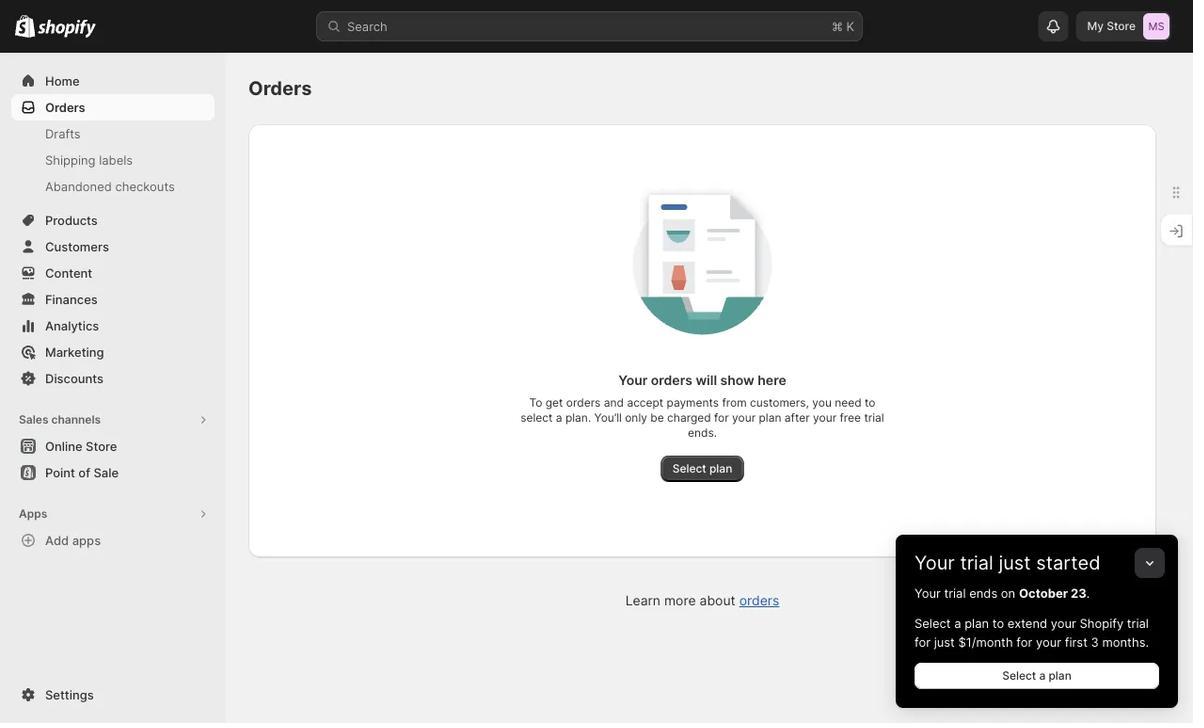Task type: vqa. For each thing, say whether or not it's contained in the screenshot.
Analytics on the top left
yes



Task type: locate. For each thing, give the bounding box(es) containing it.
23
[[1072, 586, 1087, 600]]

0 vertical spatial select
[[673, 462, 707, 476]]

just up the on
[[1000, 551, 1032, 574]]

trial
[[865, 411, 885, 425], [961, 551, 994, 574], [945, 586, 967, 600], [1128, 616, 1150, 630]]

a
[[556, 411, 563, 425], [955, 616, 962, 630], [1040, 669, 1046, 683]]

2 vertical spatial orders
[[740, 593, 780, 609]]

shopify image
[[15, 15, 35, 37], [38, 19, 96, 38]]

2 vertical spatial your
[[915, 586, 941, 600]]

0 horizontal spatial orders
[[567, 396, 601, 410]]

a for select a plan
[[1040, 669, 1046, 683]]

shipping labels link
[[11, 147, 215, 173]]

add
[[45, 533, 69, 548]]

add apps
[[45, 533, 101, 548]]

a down 'get'
[[556, 411, 563, 425]]

payments
[[667, 396, 719, 410]]

just
[[1000, 551, 1032, 574], [935, 635, 956, 649]]

2 horizontal spatial select
[[1003, 669, 1037, 683]]

0 horizontal spatial shopify image
[[15, 15, 35, 37]]

select a plan
[[1003, 669, 1072, 683]]

select
[[673, 462, 707, 476], [915, 616, 952, 630], [1003, 669, 1037, 683]]

shipping labels
[[45, 153, 133, 167]]

0 vertical spatial your
[[619, 372, 648, 388]]

after
[[785, 411, 810, 425]]

store right my
[[1108, 19, 1137, 33]]

ends.
[[688, 426, 718, 440]]

1 vertical spatial a
[[955, 616, 962, 630]]

orders up plan.
[[567, 396, 601, 410]]

content
[[45, 266, 92, 280]]

your left ends
[[915, 586, 941, 600]]

a down select a plan to extend your shopify trial for just $1/month for your first 3 months.
[[1040, 669, 1046, 683]]

your trial just started element
[[896, 584, 1179, 708]]

your up accept
[[619, 372, 648, 388]]

for left $1/month
[[915, 635, 931, 649]]

1 horizontal spatial orders
[[249, 77, 312, 100]]

orders right about
[[740, 593, 780, 609]]

1 horizontal spatial orders
[[651, 372, 693, 388]]

plan
[[759, 411, 782, 425], [710, 462, 733, 476], [965, 616, 990, 630], [1049, 669, 1072, 683]]

orders up payments
[[651, 372, 693, 388]]

trial inside select a plan to extend your shopify trial for just $1/month for your first 3 months.
[[1128, 616, 1150, 630]]

plan down customers, on the bottom right of page
[[759, 411, 782, 425]]

your trial ends on october 23 .
[[915, 586, 1091, 600]]

my store image
[[1144, 13, 1170, 40]]

0 vertical spatial just
[[1000, 551, 1032, 574]]

0 vertical spatial to
[[865, 396, 876, 410]]

1 horizontal spatial select
[[915, 616, 952, 630]]

your for just
[[915, 551, 956, 574]]

0 horizontal spatial for
[[715, 411, 730, 425]]

1 vertical spatial store
[[86, 439, 117, 453]]

of
[[78, 465, 90, 480]]

your up your trial ends on october 23 .
[[915, 551, 956, 574]]

0 vertical spatial store
[[1108, 19, 1137, 33]]

store inside button
[[86, 439, 117, 453]]

1 vertical spatial your
[[915, 551, 956, 574]]

started
[[1037, 551, 1101, 574]]

2 horizontal spatial orders
[[740, 593, 780, 609]]

home
[[45, 73, 80, 88]]

your trial just started button
[[896, 535, 1179, 574]]

select inside select a plan to extend your shopify trial for just $1/month for your first 3 months.
[[915, 616, 952, 630]]

orders
[[651, 372, 693, 388], [567, 396, 601, 410], [740, 593, 780, 609]]

for down from
[[715, 411, 730, 425]]

2 vertical spatial select
[[1003, 669, 1037, 683]]

learn
[[626, 593, 661, 609]]

online
[[45, 439, 83, 453]]

you
[[813, 396, 832, 410]]

trial up ends
[[961, 551, 994, 574]]

plan up $1/month
[[965, 616, 990, 630]]

0 horizontal spatial to
[[865, 396, 876, 410]]

a inside select a plan to extend your shopify trial for just $1/month for your first 3 months.
[[955, 616, 962, 630]]

trial up months.
[[1128, 616, 1150, 630]]

online store link
[[11, 433, 215, 460]]

here
[[758, 372, 787, 388]]

your inside "your orders will show here to get orders and accept payments from customers, you need to select a plan. you'll only be charged for your plan after your free trial ends."
[[619, 372, 648, 388]]

for inside "your orders will show here to get orders and accept payments from customers, you need to select a plan. you'll only be charged for your plan after your free trial ends."
[[715, 411, 730, 425]]

0 horizontal spatial store
[[86, 439, 117, 453]]

orders link
[[740, 593, 780, 609]]

to up $1/month
[[993, 616, 1005, 630]]

2 vertical spatial a
[[1040, 669, 1046, 683]]

a up $1/month
[[955, 616, 962, 630]]

trial right free
[[865, 411, 885, 425]]

just left $1/month
[[935, 635, 956, 649]]

store up sale
[[86, 439, 117, 453]]

for
[[715, 411, 730, 425], [915, 635, 931, 649], [1017, 635, 1033, 649]]

on
[[1002, 586, 1016, 600]]

sales channels
[[19, 413, 101, 427]]

1 vertical spatial select
[[915, 616, 952, 630]]

to inside "your orders will show here to get orders and accept payments from customers, you need to select a plan. you'll only be charged for your plan after your free trial ends."
[[865, 396, 876, 410]]

plan inside select a plan to extend your shopify trial for just $1/month for your first 3 months.
[[965, 616, 990, 630]]

0 horizontal spatial a
[[556, 411, 563, 425]]

1 horizontal spatial to
[[993, 616, 1005, 630]]

store
[[1108, 19, 1137, 33], [86, 439, 117, 453]]

and
[[604, 396, 624, 410]]

⌘
[[832, 19, 844, 33]]

⌘ k
[[832, 19, 855, 33]]

only
[[625, 411, 648, 425]]

0 vertical spatial a
[[556, 411, 563, 425]]

2 horizontal spatial a
[[1040, 669, 1046, 683]]

labels
[[99, 153, 133, 167]]

just inside dropdown button
[[1000, 551, 1032, 574]]

customers link
[[11, 234, 215, 260]]

2 horizontal spatial for
[[1017, 635, 1033, 649]]

content link
[[11, 260, 215, 286]]

plan inside "your orders will show here to get orders and accept payments from customers, you need to select a plan. you'll only be charged for your plan after your free trial ends."
[[759, 411, 782, 425]]

1 horizontal spatial shopify image
[[38, 19, 96, 38]]

your inside dropdown button
[[915, 551, 956, 574]]

to
[[865, 396, 876, 410], [993, 616, 1005, 630]]

1 vertical spatial to
[[993, 616, 1005, 630]]

0 horizontal spatial select
[[673, 462, 707, 476]]

settings link
[[11, 682, 215, 708]]

point of sale button
[[0, 460, 226, 486]]

select down ends.
[[673, 462, 707, 476]]

1 vertical spatial just
[[935, 635, 956, 649]]

for down extend
[[1017, 635, 1033, 649]]

select down select a plan to extend your shopify trial for just $1/month for your first 3 months.
[[1003, 669, 1037, 683]]

your
[[619, 372, 648, 388], [915, 551, 956, 574], [915, 586, 941, 600]]

to inside select a plan to extend your shopify trial for just $1/month for your first 3 months.
[[993, 616, 1005, 630]]

months.
[[1103, 635, 1150, 649]]

shipping
[[45, 153, 96, 167]]

search
[[347, 19, 388, 33]]

1 horizontal spatial just
[[1000, 551, 1032, 574]]

abandoned checkouts link
[[11, 173, 215, 200]]

apps
[[19, 507, 47, 521]]

store for online store
[[86, 439, 117, 453]]

0 horizontal spatial just
[[935, 635, 956, 649]]

to right need
[[865, 396, 876, 410]]

ends
[[970, 586, 998, 600]]

1 horizontal spatial store
[[1108, 19, 1137, 33]]

select down your trial ends on october 23 .
[[915, 616, 952, 630]]

1 horizontal spatial a
[[955, 616, 962, 630]]

0 vertical spatial orders
[[651, 372, 693, 388]]



Task type: describe. For each thing, give the bounding box(es) containing it.
abandoned checkouts
[[45, 179, 175, 194]]

show
[[721, 372, 755, 388]]

plan down first
[[1049, 669, 1072, 683]]

settings
[[45, 687, 94, 702]]

1 vertical spatial orders
[[567, 396, 601, 410]]

finances link
[[11, 286, 215, 313]]

analytics
[[45, 318, 99, 333]]

point of sale
[[45, 465, 119, 480]]

sales
[[19, 413, 49, 427]]

select for select a plan to extend your shopify trial for just $1/month for your first 3 months.
[[915, 616, 952, 630]]

point of sale link
[[11, 460, 215, 486]]

from
[[723, 396, 747, 410]]

plan down ends.
[[710, 462, 733, 476]]

select plan link
[[662, 456, 744, 482]]

3
[[1092, 635, 1100, 649]]

online store
[[45, 439, 117, 453]]

your left first
[[1037, 635, 1062, 649]]

abandoned
[[45, 179, 112, 194]]

to
[[530, 396, 543, 410]]

need
[[835, 396, 862, 410]]

trial inside "your orders will show here to get orders and accept payments from customers, you need to select a plan. you'll only be charged for your plan after your free trial ends."
[[865, 411, 885, 425]]

my
[[1088, 19, 1105, 33]]

october
[[1020, 586, 1069, 600]]

apps button
[[11, 501, 215, 527]]

accept
[[627, 396, 664, 410]]

apps
[[72, 533, 101, 548]]

checkouts
[[115, 179, 175, 194]]

discounts
[[45, 371, 104, 386]]

your trial just started
[[915, 551, 1101, 574]]

drafts
[[45, 126, 81, 141]]

sale
[[94, 465, 119, 480]]

.
[[1087, 586, 1091, 600]]

select a plan link
[[915, 663, 1160, 689]]

be
[[651, 411, 665, 425]]

channels
[[51, 413, 101, 427]]

sales channels button
[[11, 407, 215, 433]]

trial inside dropdown button
[[961, 551, 994, 574]]

plan.
[[566, 411, 592, 425]]

extend
[[1008, 616, 1048, 630]]

select plan
[[673, 462, 733, 476]]

online store button
[[0, 433, 226, 460]]

store for my store
[[1108, 19, 1137, 33]]

select a plan to extend your shopify trial for just $1/month for your first 3 months.
[[915, 616, 1150, 649]]

home link
[[11, 68, 215, 94]]

select for select a plan
[[1003, 669, 1037, 683]]

your for will
[[619, 372, 648, 388]]

a for select a plan to extend your shopify trial for just $1/month for your first 3 months.
[[955, 616, 962, 630]]

point
[[45, 465, 75, 480]]

first
[[1066, 635, 1088, 649]]

drafts link
[[11, 121, 215, 147]]

finances
[[45, 292, 98, 306]]

a inside "your orders will show here to get orders and accept payments from customers, you need to select a plan. you'll only be charged for your plan after your free trial ends."
[[556, 411, 563, 425]]

$1/month
[[959, 635, 1014, 649]]

free
[[840, 411, 862, 425]]

my store
[[1088, 19, 1137, 33]]

shopify
[[1081, 616, 1124, 630]]

k
[[847, 19, 855, 33]]

just inside select a plan to extend your shopify trial for just $1/month for your first 3 months.
[[935, 635, 956, 649]]

add apps button
[[11, 527, 215, 554]]

select
[[521, 411, 553, 425]]

your down you
[[814, 411, 837, 425]]

your down from
[[733, 411, 756, 425]]

discounts link
[[11, 365, 215, 392]]

customers
[[45, 239, 109, 254]]

get
[[546, 396, 563, 410]]

marketing link
[[11, 339, 215, 365]]

charged
[[668, 411, 712, 425]]

marketing
[[45, 345, 104, 359]]

more
[[665, 593, 696, 609]]

your for ends
[[915, 586, 941, 600]]

about
[[700, 593, 736, 609]]

0 horizontal spatial orders
[[45, 100, 85, 114]]

your orders will show here to get orders and accept payments from customers, you need to select a plan. you'll only be charged for your plan after your free trial ends.
[[521, 372, 885, 440]]

customers,
[[750, 396, 810, 410]]

trial left ends
[[945, 586, 967, 600]]

analytics link
[[11, 313, 215, 339]]

1 horizontal spatial for
[[915, 635, 931, 649]]

select for select plan
[[673, 462, 707, 476]]

will
[[696, 372, 718, 388]]

orders link
[[11, 94, 215, 121]]

learn more about orders
[[626, 593, 780, 609]]

products
[[45, 213, 98, 227]]

your up first
[[1052, 616, 1077, 630]]

products link
[[11, 207, 215, 234]]



